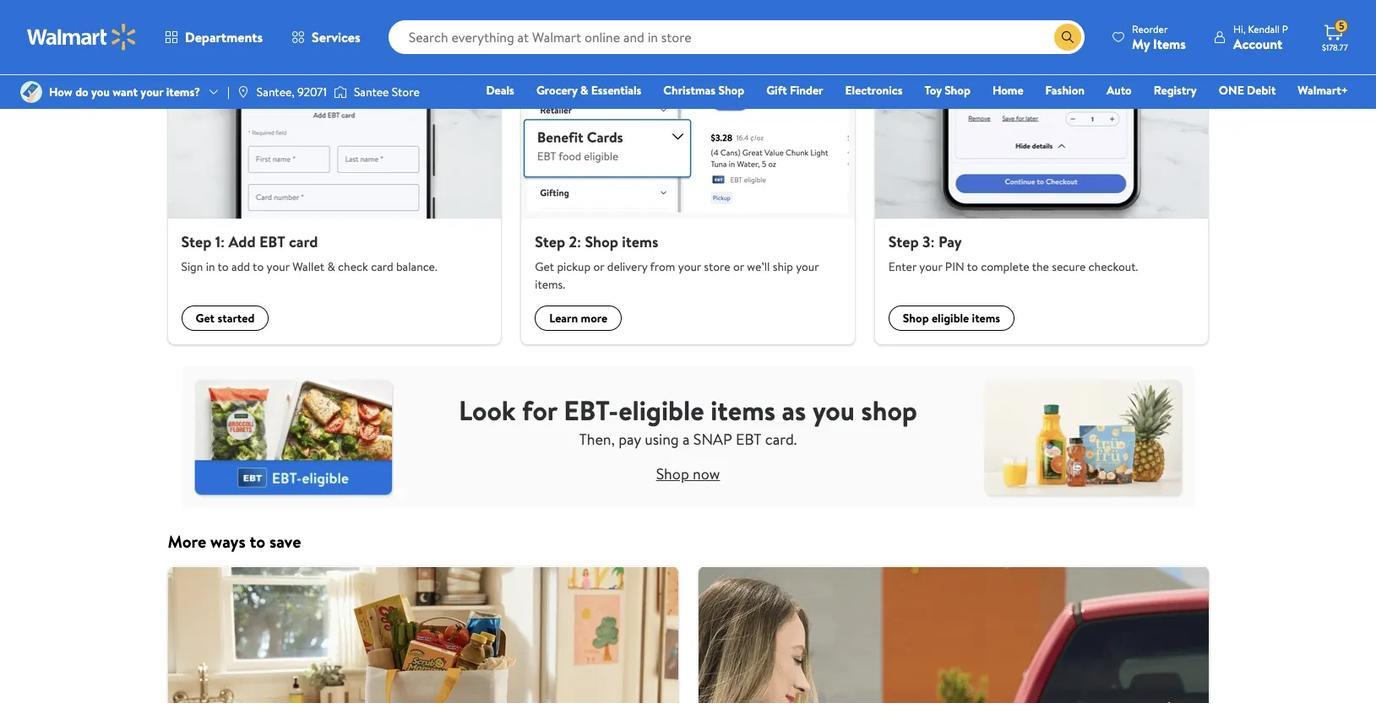Task type: vqa. For each thing, say whether or not it's contained in the screenshot.
Reorder
yes



Task type: locate. For each thing, give the bounding box(es) containing it.
0 horizontal spatial &
[[327, 259, 335, 275]]

one debit link
[[1211, 81, 1284, 100]]

items up delivery
[[622, 231, 658, 252]]

0 horizontal spatial items
[[622, 231, 658, 252]]

shop eligible items
[[903, 310, 1000, 327]]

0 horizontal spatial card
[[289, 231, 318, 252]]

in
[[206, 259, 215, 275]]

your left the wallet on the top
[[267, 259, 290, 275]]

your right want
[[141, 84, 163, 100]]

0 vertical spatial you
[[91, 84, 110, 100]]

hi,
[[1233, 22, 1246, 36]]

using
[[645, 429, 679, 450]]

pin
[[945, 259, 964, 275]]

auto link
[[1099, 81, 1139, 100]]

1 vertical spatial ebt
[[736, 429, 762, 450]]

get
[[535, 259, 554, 275], [196, 310, 215, 327]]

walmart+ link
[[1290, 81, 1356, 100]]

get left started
[[196, 310, 215, 327]]

0 vertical spatial ebt
[[259, 231, 285, 252]]

 image left the how
[[20, 81, 42, 103]]

2:
[[569, 231, 581, 252]]

shop now link
[[656, 463, 720, 485]]

step left 1:
[[181, 231, 212, 252]]

card right check in the left of the page
[[371, 259, 393, 275]]

registry link
[[1146, 81, 1204, 100]]

step 2: shop items list item
[[511, 32, 865, 345]]

step inside step 3: pay enter your pin to complete the secure checkout.
[[889, 231, 919, 252]]

reorder
[[1132, 22, 1168, 36]]

1 or from the left
[[593, 259, 604, 275]]

ebt right add
[[259, 231, 285, 252]]

 image
[[20, 81, 42, 103], [236, 85, 250, 99]]

0 horizontal spatial ebt
[[259, 231, 285, 252]]

1 vertical spatial get
[[196, 310, 215, 327]]

&
[[580, 82, 588, 99], [327, 259, 335, 275]]

0 horizontal spatial eligible
[[619, 392, 704, 429]]

santee store
[[354, 84, 420, 100]]

1 horizontal spatial items
[[711, 392, 775, 429]]

gift finder
[[766, 82, 823, 99]]

to right pin
[[967, 259, 978, 275]]

items down "complete"
[[972, 310, 1000, 327]]

2 list item from the left
[[688, 567, 1219, 704]]

eligible
[[932, 310, 969, 327], [619, 392, 704, 429]]

to left 'save'
[[250, 531, 265, 553]]

shop down enter
[[903, 310, 929, 327]]

items left as
[[711, 392, 775, 429]]

step 2: shop items get pickup or delivery from your store or we'll ship your items.
[[535, 231, 819, 293]]

1 horizontal spatial get
[[535, 259, 554, 275]]

0 vertical spatial items
[[622, 231, 658, 252]]

1 horizontal spatial eligible
[[932, 310, 969, 327]]

2 list from the top
[[158, 567, 1219, 704]]

card
[[289, 231, 318, 252], [371, 259, 393, 275]]

 image for how do you want your items?
[[20, 81, 42, 103]]

deals
[[486, 82, 514, 99]]

0 horizontal spatial get
[[196, 310, 215, 327]]

3 step from the left
[[889, 231, 919, 252]]

pay
[[619, 429, 641, 450]]

shop right 2:
[[585, 231, 618, 252]]

eligible inside look for ebt-eligible items as you shop then, pay using a snap ebt card.
[[619, 392, 704, 429]]

step left 3:
[[889, 231, 919, 252]]

toy shop
[[925, 82, 971, 99]]

1 horizontal spatial &
[[580, 82, 588, 99]]

shop inside step 3: pay list item
[[903, 310, 929, 327]]

to
[[218, 259, 229, 275], [253, 259, 264, 275], [967, 259, 978, 275], [250, 531, 265, 553]]

p
[[1282, 22, 1288, 36]]

& left check in the left of the page
[[327, 259, 335, 275]]

1 list from the top
[[158, 32, 1219, 345]]

your right ship
[[796, 259, 819, 275]]

wallet
[[292, 259, 324, 275]]

0 horizontal spatial or
[[593, 259, 604, 275]]

grocery
[[536, 82, 578, 99]]

1 vertical spatial list
[[158, 567, 1219, 704]]

home
[[993, 82, 1024, 99]]

1 vertical spatial you
[[813, 392, 855, 429]]

add
[[229, 231, 256, 252]]

one
[[1219, 82, 1244, 99]]

store
[[704, 259, 730, 275]]

1 horizontal spatial ebt
[[736, 429, 762, 450]]

1 horizontal spatial  image
[[236, 85, 250, 99]]

add
[[232, 259, 250, 275]]

or
[[593, 259, 604, 275], [733, 259, 744, 275]]

your right from
[[678, 259, 701, 275]]

2 step from the left
[[535, 231, 565, 252]]

more
[[168, 531, 206, 553]]

services
[[312, 28, 360, 46]]

step
[[181, 231, 212, 252], [535, 231, 565, 252], [889, 231, 919, 252]]

list
[[158, 32, 1219, 345], [158, 567, 1219, 704]]

ways
[[210, 531, 246, 553]]

shop right christmas
[[718, 82, 744, 99]]

2 vertical spatial items
[[711, 392, 775, 429]]

1 horizontal spatial you
[[813, 392, 855, 429]]

items?
[[166, 84, 200, 100]]

you right as
[[813, 392, 855, 429]]

0 horizontal spatial  image
[[20, 81, 42, 103]]

shop right toy on the top right of page
[[945, 82, 971, 99]]

1 horizontal spatial card
[[371, 259, 393, 275]]

1 horizontal spatial or
[[733, 259, 744, 275]]

2 horizontal spatial items
[[972, 310, 1000, 327]]

santee, 92071
[[257, 84, 327, 100]]

 image
[[334, 84, 347, 101]]

ebt
[[259, 231, 285, 252], [736, 429, 762, 450]]

list item
[[158, 567, 688, 704], [688, 567, 1219, 704]]

walmart image
[[27, 24, 137, 51]]

you right "do"
[[91, 84, 110, 100]]

items
[[1153, 34, 1186, 53]]

 image right |
[[236, 85, 250, 99]]

pay
[[939, 231, 962, 252]]

0 vertical spatial card
[[289, 231, 318, 252]]

0 vertical spatial get
[[535, 259, 554, 275]]

christmas shop link
[[656, 81, 752, 100]]

finder
[[790, 82, 823, 99]]

ebt inside step 1: add ebt card sign in to add to your wallet & check card balance.
[[259, 231, 285, 252]]

your left pin
[[919, 259, 942, 275]]

check
[[338, 259, 368, 275]]

your inside step 1: add ebt card sign in to add to your wallet & check card balance.
[[267, 259, 290, 275]]

grocery & essentials link
[[529, 81, 649, 100]]

1 horizontal spatial step
[[535, 231, 565, 252]]

shop left now
[[656, 463, 689, 485]]

your
[[141, 84, 163, 100], [267, 259, 290, 275], [678, 259, 701, 275], [796, 259, 819, 275], [919, 259, 942, 275]]

you inside look for ebt-eligible items as you shop then, pay using a snap ebt card.
[[813, 392, 855, 429]]

1 vertical spatial items
[[972, 310, 1000, 327]]

to right in
[[218, 259, 229, 275]]

0 vertical spatial list
[[158, 32, 1219, 345]]

0 vertical spatial &
[[580, 82, 588, 99]]

1 vertical spatial &
[[327, 259, 335, 275]]

3:
[[923, 231, 935, 252]]

you
[[91, 84, 110, 100], [813, 392, 855, 429]]

card up the wallet on the top
[[289, 231, 318, 252]]

step inside step 2: shop items get pickup or delivery from your store or we'll ship your items.
[[535, 231, 565, 252]]

account
[[1233, 34, 1283, 53]]

1 list item from the left
[[158, 567, 688, 704]]

ebt left card.
[[736, 429, 762, 450]]

2 horizontal spatial step
[[889, 231, 919, 252]]

get inside step 1: add ebt card "list item"
[[196, 310, 215, 327]]

learn
[[549, 310, 578, 327]]

or left we'll
[[733, 259, 744, 275]]

step inside step 1: add ebt card sign in to add to your wallet & check card balance.
[[181, 231, 212, 252]]

christmas shop
[[663, 82, 744, 99]]

or right pickup at top
[[593, 259, 604, 275]]

& right grocery
[[580, 82, 588, 99]]

1 vertical spatial eligible
[[619, 392, 704, 429]]

shop
[[718, 82, 744, 99], [945, 82, 971, 99], [585, 231, 618, 252], [903, 310, 929, 327], [656, 463, 689, 485]]

5
[[1339, 19, 1345, 33]]

0 vertical spatial eligible
[[932, 310, 969, 327]]

ship
[[773, 259, 793, 275]]

1 step from the left
[[181, 231, 212, 252]]

|
[[227, 84, 230, 100]]

get up items.
[[535, 259, 554, 275]]

to right add
[[253, 259, 264, 275]]

the
[[1032, 259, 1049, 275]]

step 3: pay enter your pin to complete the secure checkout.
[[889, 231, 1138, 275]]

departments
[[185, 28, 263, 46]]

step for step 3: pay
[[889, 231, 919, 252]]

deals link
[[479, 81, 522, 100]]

0 horizontal spatial step
[[181, 231, 212, 252]]

shop now
[[656, 463, 720, 485]]

snap
[[693, 429, 732, 450]]

items
[[622, 231, 658, 252], [972, 310, 1000, 327], [711, 392, 775, 429]]

step left 2:
[[535, 231, 565, 252]]



Task type: describe. For each thing, give the bounding box(es) containing it.
& inside step 1: add ebt card sign in to add to your wallet & check card balance.
[[327, 259, 335, 275]]

pickup
[[557, 259, 591, 275]]

kendall
[[1248, 22, 1280, 36]]

Walmart Site-Wide search field
[[388, 20, 1085, 54]]

to inside step 3: pay enter your pin to complete the secure checkout.
[[967, 259, 978, 275]]

step for step 1: add ebt card
[[181, 231, 212, 252]]

0 horizontal spatial you
[[91, 84, 110, 100]]

started
[[217, 310, 255, 327]]

auto
[[1107, 82, 1132, 99]]

more
[[581, 310, 608, 327]]

step 1: add ebt card sign in to add to your wallet & check card balance.
[[181, 231, 437, 275]]

then,
[[579, 429, 615, 450]]

checkout.
[[1089, 259, 1138, 275]]

$178.77
[[1322, 41, 1348, 53]]

items inside step 3: pay list item
[[972, 310, 1000, 327]]

step 3: pay list item
[[865, 32, 1219, 345]]

5 $178.77
[[1322, 19, 1348, 53]]

toy
[[925, 82, 942, 99]]

1 vertical spatial card
[[371, 259, 393, 275]]

from
[[650, 259, 675, 275]]

fashion
[[1046, 82, 1085, 99]]

92071
[[297, 84, 327, 100]]

look for ebt-eligible items as you shop then, pay using a snap ebt card.
[[459, 392, 917, 450]]

shop
[[861, 392, 917, 429]]

store
[[392, 84, 420, 100]]

step 1: add ebt card list item
[[158, 32, 511, 345]]

how do you want your items?
[[49, 84, 200, 100]]

ebt inside look for ebt-eligible items as you shop then, pay using a snap ebt card.
[[736, 429, 762, 450]]

walmart+
[[1298, 82, 1348, 99]]

get inside step 2: shop items get pickup or delivery from your store or we'll ship your items.
[[535, 259, 554, 275]]

as
[[782, 392, 806, 429]]

balance.
[[396, 259, 437, 275]]

essentials
[[591, 82, 642, 99]]

electronics link
[[838, 81, 910, 100]]

look for ebt-eligible items as you shop image
[[181, 367, 1195, 508]]

get started
[[196, 310, 255, 327]]

do
[[75, 84, 88, 100]]

now
[[693, 463, 720, 485]]

for
[[522, 392, 557, 429]]

one debit
[[1219, 82, 1276, 99]]

 image for santee, 92071
[[236, 85, 250, 99]]

reorder my items
[[1132, 22, 1186, 53]]

home link
[[985, 81, 1031, 100]]

card.
[[765, 429, 797, 450]]

toy shop link
[[917, 81, 978, 100]]

debit
[[1247, 82, 1276, 99]]

items inside look for ebt-eligible items as you shop then, pay using a snap ebt card.
[[711, 392, 775, 429]]

want
[[113, 84, 138, 100]]

items.
[[535, 276, 565, 293]]

2 or from the left
[[733, 259, 744, 275]]

ebt-
[[564, 392, 619, 429]]

gift finder link
[[759, 81, 831, 100]]

services button
[[277, 17, 375, 57]]

enter
[[889, 259, 917, 275]]

santee,
[[257, 84, 295, 100]]

delivery
[[607, 259, 648, 275]]

1:
[[215, 231, 225, 252]]

eligible inside step 3: pay list item
[[932, 310, 969, 327]]

gift
[[766, 82, 787, 99]]

departments button
[[150, 17, 277, 57]]

a
[[683, 429, 690, 450]]

items inside step 2: shop items get pickup or delivery from your store or we'll ship your items.
[[622, 231, 658, 252]]

fashion link
[[1038, 81, 1092, 100]]

christmas
[[663, 82, 716, 99]]

santee
[[354, 84, 389, 100]]

how
[[49, 84, 72, 100]]

learn more
[[549, 310, 608, 327]]

my
[[1132, 34, 1150, 53]]

your inside step 3: pay enter your pin to complete the secure checkout.
[[919, 259, 942, 275]]

we'll
[[747, 259, 770, 275]]

hi, kendall p account
[[1233, 22, 1288, 53]]

more ways to save
[[168, 531, 301, 553]]

list containing step 1: add ebt card
[[158, 32, 1219, 345]]

Search search field
[[388, 20, 1085, 54]]

registry
[[1154, 82, 1197, 99]]

grocery & essentials
[[536, 82, 642, 99]]

electronics
[[845, 82, 903, 99]]

step for step 2: shop items
[[535, 231, 565, 252]]

search icon image
[[1061, 30, 1075, 44]]

save
[[269, 531, 301, 553]]

complete
[[981, 259, 1029, 275]]

shop inside step 2: shop items get pickup or delivery from your store or we'll ship your items.
[[585, 231, 618, 252]]

secure
[[1052, 259, 1086, 275]]



